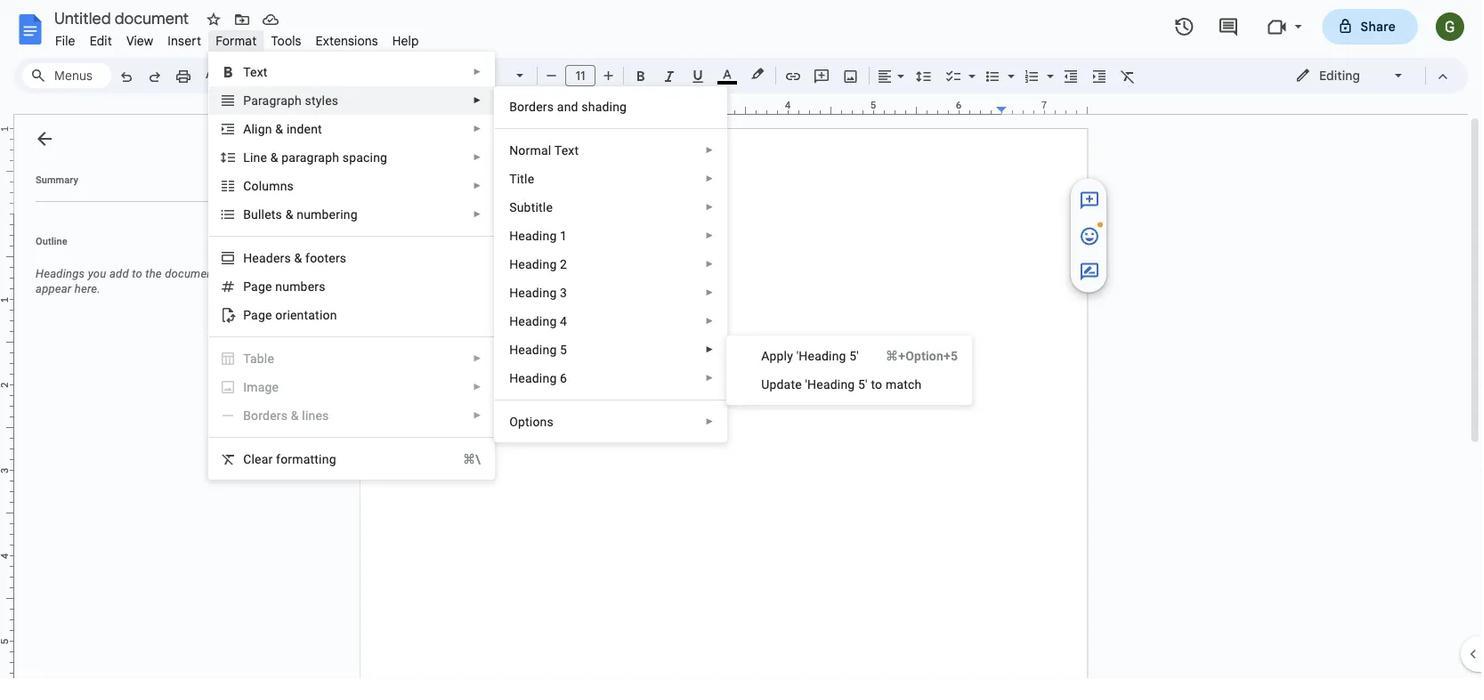 Task type: describe. For each thing, give the bounding box(es) containing it.
heading 3
[[509, 285, 567, 300]]

to inside headings you add to the document will appear here.
[[132, 267, 142, 280]]

heading 5 5 element
[[509, 342, 573, 357]]

the
[[145, 267, 162, 280]]

heading 4
[[509, 314, 567, 328]]

mode and view toolbar
[[1282, 58, 1457, 93]]

s for n
[[287, 178, 294, 193]]

subtitle s element
[[509, 200, 558, 215]]

lign
[[251, 122, 272, 136]]

orientation
[[275, 308, 337, 322]]

headers & footers h element
[[243, 251, 352, 265]]

colum
[[243, 178, 280, 193]]

headings
[[36, 267, 85, 280]]

menu containing a
[[727, 336, 972, 405]]

document
[[165, 267, 217, 280]]

clear formatting c element
[[243, 452, 342, 466]]

heading 4 4 element
[[509, 314, 573, 328]]

n for s
[[280, 178, 287, 193]]

& right t
[[285, 207, 293, 222]]

add
[[109, 267, 129, 280]]

borders & lines menu item
[[209, 401, 494, 430]]

n ormal text
[[509, 143, 579, 158]]

indent
[[287, 122, 322, 136]]

extensions menu item
[[309, 30, 385, 51]]

heading 1 1 element
[[509, 228, 573, 243]]

lear
[[251, 452, 273, 466]]

borders
[[243, 408, 288, 423]]

l ine & paragraph spacing
[[243, 150, 387, 165]]

page orientation 3 element
[[243, 308, 342, 322]]

ormal
[[518, 143, 551, 158]]

Star checkbox
[[201, 7, 226, 32]]

aragraph
[[251, 93, 302, 108]]

view menu item
[[119, 30, 161, 51]]

t itle
[[509, 171, 534, 186]]

s for t
[[276, 207, 282, 222]]

document outline element
[[14, 115, 256, 679]]

& for ine
[[270, 150, 278, 165]]

menu bar inside menu bar banner
[[48, 23, 426, 53]]

headings you add to the document will appear here.
[[36, 267, 238, 296]]

mbers
[[289, 279, 325, 294]]

heading for heading 3
[[509, 285, 557, 300]]

heading 5
[[509, 342, 567, 357]]

c
[[243, 452, 251, 466]]

numbering
[[297, 207, 358, 222]]

⌘+option+5 element
[[864, 347, 958, 365]]

b
[[509, 99, 517, 114]]

h eaders & footers
[[243, 251, 347, 265]]

suggest edits image
[[1079, 261, 1100, 283]]

c lear formatting
[[243, 452, 336, 466]]

borders and shading b element
[[509, 99, 632, 114]]

heading for heading 4
[[509, 314, 557, 328]]

paragraph
[[282, 150, 339, 165]]

spacing
[[343, 150, 387, 165]]

p aragraph styles
[[243, 93, 338, 108]]

align & indent a element
[[243, 122, 327, 136]]

5
[[560, 342, 567, 357]]

u
[[282, 279, 289, 294]]

to inside menu
[[871, 377, 882, 392]]

pply
[[770, 349, 793, 363]]

eaders
[[252, 251, 291, 265]]

t
[[271, 207, 276, 222]]

edit
[[90, 33, 112, 49]]

heading 2 2 element
[[509, 257, 573, 272]]

o ptions
[[509, 414, 554, 429]]

share
[[1361, 19, 1396, 34]]

⌘+option+5
[[886, 349, 958, 363]]

and
[[557, 99, 578, 114]]

heading 6 6 element
[[509, 371, 573, 385]]

Font size text field
[[566, 65, 595, 86]]

file
[[55, 33, 75, 49]]

heading 2
[[509, 257, 567, 272]]

l
[[243, 150, 250, 165]]

table 2 element
[[243, 351, 280, 366]]

ine
[[250, 150, 267, 165]]

a pply 'heading 5'
[[761, 349, 859, 363]]

menu item inside menu
[[209, 373, 494, 401]]

line & paragraph spacing image
[[914, 63, 934, 88]]

menu containing text
[[208, 52, 495, 480]]

extensions
[[316, 33, 378, 49]]

menu bar banner
[[0, 0, 1482, 679]]

i m age
[[243, 380, 279, 394]]

► inside table menu item
[[473, 353, 482, 364]]

tools
[[271, 33, 301, 49]]

⌘backslash element
[[441, 450, 481, 468]]

h
[[243, 251, 252, 265]]

s ubtitle
[[509, 200, 553, 215]]

pdate
[[770, 377, 802, 392]]

highlight color image
[[748, 63, 767, 85]]

bulleted list menu image
[[1003, 64, 1015, 70]]

6
[[560, 371, 567, 385]]

title t element
[[509, 171, 540, 186]]

normal text n element
[[509, 143, 584, 158]]

insert image image
[[841, 63, 861, 88]]

2
[[560, 257, 567, 272]]

columns n element
[[243, 178, 299, 193]]

page n u mbers
[[243, 279, 325, 294]]

b orders and shading
[[509, 99, 627, 114]]

match
[[886, 377, 922, 392]]

s
[[509, 200, 517, 215]]



Task type: locate. For each thing, give the bounding box(es) containing it.
page numbers u element
[[243, 279, 331, 294]]

menu bar
[[48, 23, 426, 53]]

edit menu item
[[82, 30, 119, 51]]

options o element
[[509, 414, 559, 429]]

formatting
[[276, 452, 336, 466]]

page for page n u mbers
[[243, 279, 272, 294]]

4 heading from the top
[[509, 314, 557, 328]]

1 vertical spatial to
[[871, 377, 882, 392]]

►
[[473, 67, 482, 77], [473, 95, 482, 105], [473, 124, 482, 134], [705, 145, 714, 155], [473, 152, 482, 162], [705, 174, 714, 184], [473, 181, 482, 191], [705, 202, 714, 212], [473, 209, 482, 219], [705, 231, 714, 241], [705, 259, 714, 269], [705, 288, 714, 298], [705, 316, 714, 326], [705, 344, 714, 355], [473, 353, 482, 364], [705, 373, 714, 383], [473, 382, 482, 392], [473, 410, 482, 421], [705, 417, 714, 427]]

share button
[[1322, 9, 1418, 45]]

'heading down apply 'heading 5' a element
[[805, 377, 855, 392]]

image m element
[[243, 380, 284, 394]]

table menu item
[[209, 344, 494, 373]]

menu containing b
[[494, 86, 727, 442]]

text up 'p'
[[243, 65, 268, 79]]

to
[[132, 267, 142, 280], [871, 377, 882, 392]]

orders
[[517, 99, 554, 114]]

ptions
[[518, 414, 554, 429]]

& right ine
[[270, 150, 278, 165]]

0 vertical spatial 'heading
[[796, 349, 846, 363]]

3 heading from the top
[[509, 285, 557, 300]]

heading up heading 6
[[509, 342, 557, 357]]

1 vertical spatial a
[[761, 349, 770, 363]]

summary
[[36, 174, 78, 185]]

heading up heading 3 on the left of page
[[509, 257, 557, 272]]

application
[[0, 0, 1482, 679]]

line & paragraph spacing l element
[[243, 150, 393, 165]]

1 vertical spatial page
[[243, 308, 272, 322]]

main toolbar
[[110, 0, 1193, 505]]

colum n s
[[243, 178, 294, 193]]

menu bar containing file
[[48, 23, 426, 53]]

bulle t s & numbering
[[243, 207, 358, 222]]

n for u
[[275, 279, 282, 294]]

styles
[[305, 93, 338, 108]]

i
[[243, 380, 247, 394]]

apply 'heading 5' a element
[[761, 349, 864, 363]]

0 horizontal spatial s
[[276, 207, 282, 222]]

& right eaders
[[294, 251, 302, 265]]

5' up the update 'heading 5' to match u element
[[849, 349, 859, 363]]

n up bulle t s & numbering
[[280, 178, 287, 193]]

outline
[[36, 235, 67, 247]]

menu
[[208, 52, 495, 480], [494, 86, 727, 442], [727, 336, 972, 405]]

page for page orientation
[[243, 308, 272, 322]]

1 vertical spatial text
[[554, 143, 579, 158]]

heading
[[509, 228, 557, 243], [509, 257, 557, 272], [509, 285, 557, 300], [509, 314, 557, 328], [509, 342, 557, 357], [509, 371, 557, 385]]

view
[[126, 33, 153, 49]]

Menus field
[[22, 63, 111, 88]]

1 vertical spatial s
[[276, 207, 282, 222]]

5'
[[849, 349, 859, 363], [858, 377, 868, 392]]

0 vertical spatial n
[[280, 178, 287, 193]]

file menu item
[[48, 30, 82, 51]]

add comment image
[[1079, 190, 1100, 211]]

heading down subtitle s element
[[509, 228, 557, 243]]

help
[[392, 33, 419, 49]]

borders & lines q element
[[243, 408, 334, 423]]

table
[[243, 351, 274, 366]]

age
[[258, 380, 279, 394]]

to left the
[[132, 267, 142, 280]]

here.
[[75, 282, 100, 296]]

heading for heading 6
[[509, 371, 557, 385]]

itle
[[517, 171, 534, 186]]

'heading for pdate
[[805, 377, 855, 392]]

arial
[[457, 68, 483, 83]]

t
[[509, 171, 517, 186]]

0 vertical spatial page
[[243, 279, 272, 294]]

paragraph styles p element
[[243, 93, 344, 108]]

s
[[287, 178, 294, 193], [276, 207, 282, 222]]

heading 3 3 element
[[509, 285, 573, 300]]

0 vertical spatial a
[[243, 122, 251, 136]]

add emoji reaction image
[[1079, 226, 1100, 247]]

application containing share
[[0, 0, 1482, 679]]

& left lines
[[291, 408, 299, 423]]

editing button
[[1283, 62, 1417, 89]]

1 page from the top
[[243, 279, 272, 294]]

1 vertical spatial n
[[275, 279, 282, 294]]

2 page from the top
[[243, 308, 272, 322]]

0 vertical spatial to
[[132, 267, 142, 280]]

4
[[560, 314, 567, 328]]

heading down heading 5
[[509, 371, 557, 385]]

o
[[509, 414, 518, 429]]

1 heading from the top
[[509, 228, 557, 243]]

borders & lines
[[243, 408, 329, 423]]

0 horizontal spatial a
[[243, 122, 251, 136]]

1 vertical spatial 'heading
[[805, 377, 855, 392]]

► inside borders & lines 'menu item'
[[473, 410, 482, 421]]

you
[[88, 267, 106, 280]]

text right ormal on the left of page
[[554, 143, 579, 158]]

a down 'p'
[[243, 122, 251, 136]]

a up u
[[761, 349, 770, 363]]

lines
[[302, 408, 329, 423]]

top margin image
[[0, 129, 13, 219]]

1 vertical spatial 5'
[[858, 377, 868, 392]]

will
[[220, 267, 238, 280]]

n
[[509, 143, 518, 158]]

a for lign
[[243, 122, 251, 136]]

footers
[[305, 251, 347, 265]]

& for lign
[[275, 122, 283, 136]]

& inside 'menu item'
[[291, 408, 299, 423]]

& for eaders
[[294, 251, 302, 265]]

shading
[[582, 99, 627, 114]]

Rename text field
[[48, 7, 199, 28]]

bulle
[[243, 207, 271, 222]]

heading down heading 3 on the left of page
[[509, 314, 557, 328]]

format
[[216, 33, 257, 49]]

heading 6
[[509, 371, 567, 385]]

2 heading from the top
[[509, 257, 557, 272]]

page down page n u mbers
[[243, 308, 272, 322]]

page orientation
[[243, 308, 337, 322]]

summary heading
[[36, 173, 78, 187]]

heading 1
[[509, 228, 567, 243]]

5' for a pply 'heading 5'
[[849, 349, 859, 363]]

ubtitle
[[517, 200, 553, 215]]

m
[[247, 380, 258, 394]]

menu item containing i
[[209, 373, 494, 401]]

heading for heading 2
[[509, 257, 557, 272]]

insert
[[168, 33, 201, 49]]

checklist menu image
[[964, 64, 976, 70]]

5' for u pdate 'heading 5' to match
[[858, 377, 868, 392]]

1
[[560, 228, 567, 243]]

appear
[[36, 282, 72, 296]]

text color image
[[717, 63, 737, 85]]

n left mbers
[[275, 279, 282, 294]]

arial option
[[457, 63, 506, 88]]

⌘\
[[463, 452, 481, 466]]

0 vertical spatial 5'
[[849, 349, 859, 363]]

'heading up 'u pdate 'heading 5' to match'
[[796, 349, 846, 363]]

to left match
[[871, 377, 882, 392]]

'heading
[[796, 349, 846, 363], [805, 377, 855, 392]]

0 horizontal spatial to
[[132, 267, 142, 280]]

n
[[280, 178, 287, 193], [275, 279, 282, 294]]

1 horizontal spatial to
[[871, 377, 882, 392]]

p
[[243, 93, 251, 108]]

update 'heading 5' to match u element
[[761, 377, 927, 392]]

s right bulle on the top
[[276, 207, 282, 222]]

5 heading from the top
[[509, 342, 557, 357]]

insert menu item
[[161, 30, 208, 51]]

6 heading from the top
[[509, 371, 557, 385]]

u pdate 'heading 5' to match
[[761, 377, 922, 392]]

bullets & numbering t element
[[243, 207, 363, 222]]

heading for heading 5
[[509, 342, 557, 357]]

text s element
[[243, 65, 273, 79]]

a for pply
[[761, 349, 770, 363]]

heading down heading 2
[[509, 285, 557, 300]]

text
[[243, 65, 268, 79], [554, 143, 579, 158]]

a lign & indent
[[243, 122, 322, 136]]

help menu item
[[385, 30, 426, 51]]

u
[[761, 377, 770, 392]]

editing
[[1319, 68, 1360, 83]]

s right colum
[[287, 178, 294, 193]]

1 horizontal spatial text
[[554, 143, 579, 158]]

5' left match
[[858, 377, 868, 392]]

0 vertical spatial text
[[243, 65, 268, 79]]

3
[[560, 285, 567, 300]]

& right lign
[[275, 122, 283, 136]]

1 horizontal spatial a
[[761, 349, 770, 363]]

'heading for pply
[[796, 349, 846, 363]]

page left u
[[243, 279, 272, 294]]

Font size field
[[565, 65, 603, 87]]

tools menu item
[[264, 30, 309, 51]]

a
[[243, 122, 251, 136], [761, 349, 770, 363]]

1 horizontal spatial s
[[287, 178, 294, 193]]

heading for heading 1
[[509, 228, 557, 243]]

format menu item
[[208, 30, 264, 51]]

outline heading
[[14, 234, 256, 259]]

0 horizontal spatial text
[[243, 65, 268, 79]]

right margin image
[[997, 101, 1087, 114]]

menu item
[[209, 373, 494, 401]]

0 vertical spatial s
[[287, 178, 294, 193]]



Task type: vqa. For each thing, say whether or not it's contained in the screenshot.


